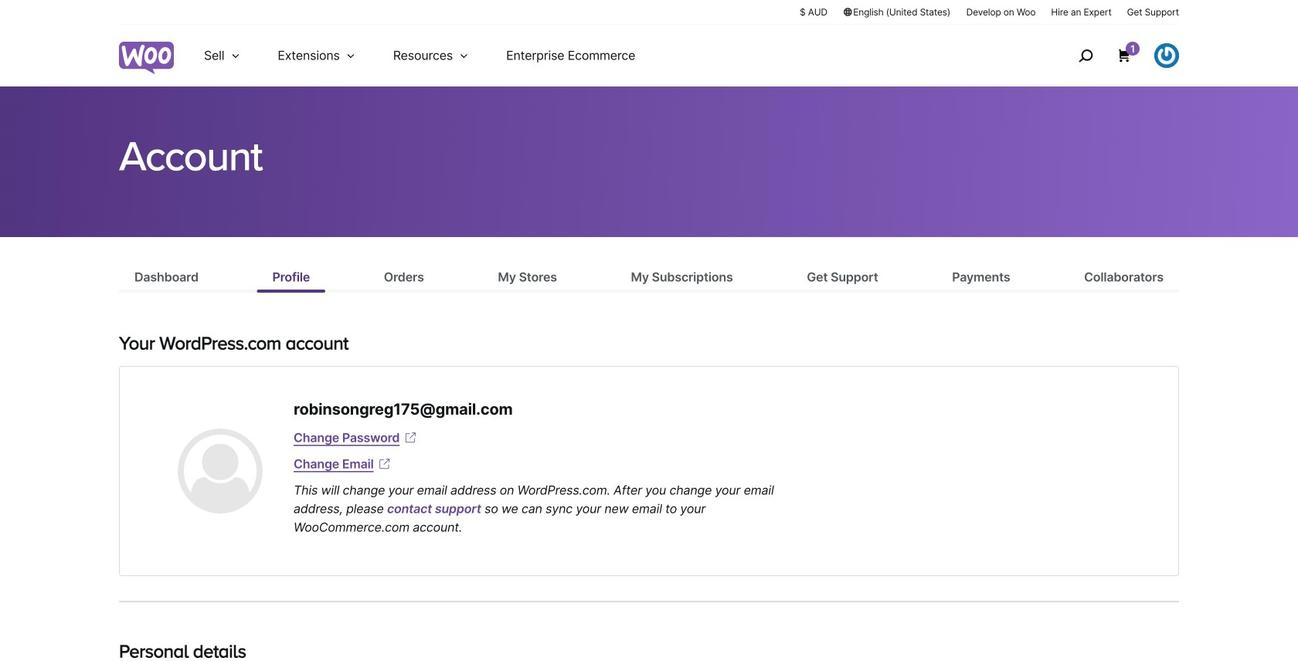 Task type: describe. For each thing, give the bounding box(es) containing it.
service navigation menu element
[[1046, 31, 1179, 81]]

open account menu image
[[1155, 43, 1179, 68]]

1 horizontal spatial external link image
[[403, 431, 418, 446]]

0 horizontal spatial external link image
[[377, 457, 392, 472]]



Task type: locate. For each thing, give the bounding box(es) containing it.
gravatar image image
[[178, 429, 263, 514]]

search image
[[1074, 43, 1098, 68]]

external link image
[[403, 431, 418, 446], [377, 457, 392, 472]]

0 vertical spatial external link image
[[403, 431, 418, 446]]

1 vertical spatial external link image
[[377, 457, 392, 472]]



